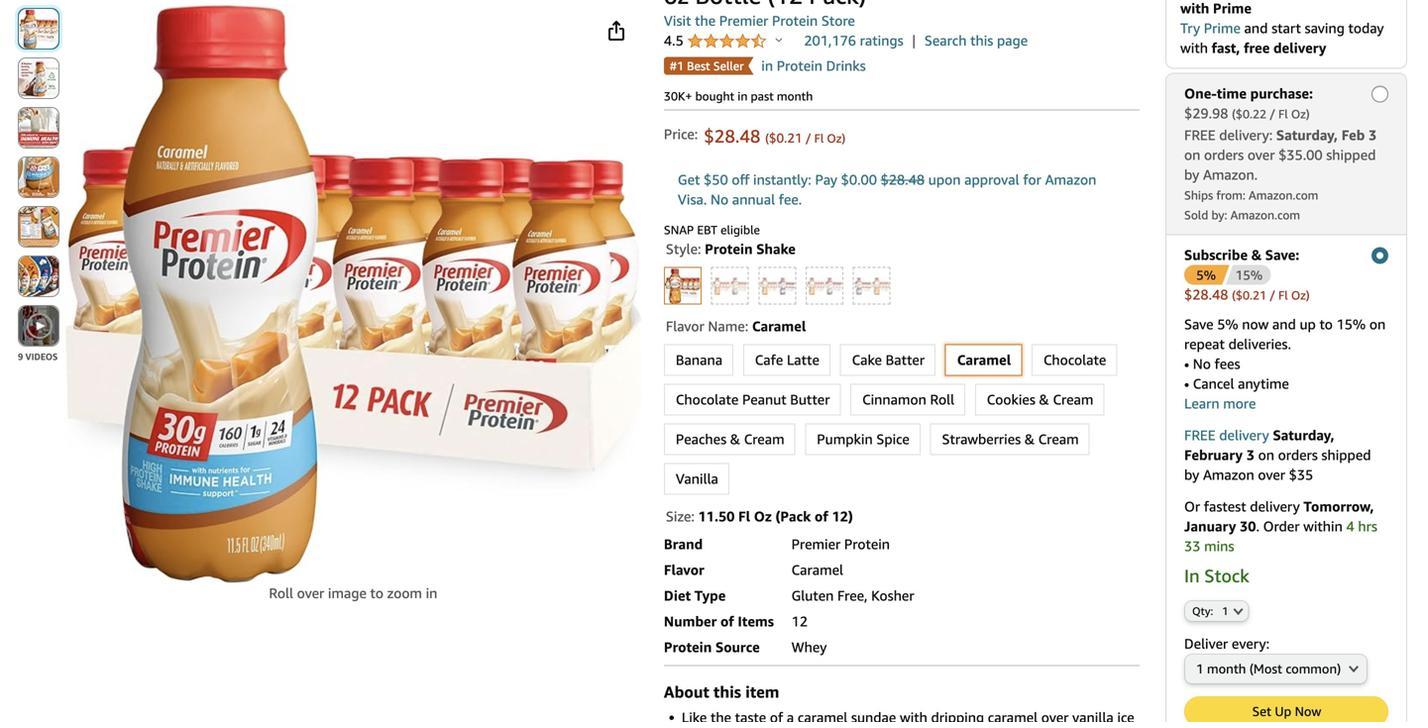 Task type: vqa. For each thing, say whether or not it's contained in the screenshot.
Oz
yes



Task type: describe. For each thing, give the bounding box(es) containing it.
$35.00
[[1279, 147, 1323, 163]]

oz
[[754, 508, 772, 525]]

protein shake + protein shake caramel image
[[712, 268, 748, 304]]

repeat
[[1184, 336, 1225, 352]]

oz) inside "one-time purchase: $29.98 ( $0.22 / fl oz) free delivery: saturday, feb 3 on orders over $35.00 shipped by amazon. ships from: amazon.com sold by: amazon.com"
[[1291, 107, 1310, 121]]

upon
[[928, 171, 961, 188]]

saturday, inside saturday, february 3
[[1273, 427, 1335, 443]]

3 inside saturday, february 3
[[1247, 447, 1255, 463]]

9
[[18, 351, 23, 362]]

5% inside save 5% now and up to 15% on repeat deliveries. • no fees • cancel anytime learn more
[[1217, 316, 1239, 332]]

fast,
[[1212, 39, 1240, 56]]

0 vertical spatial 1
[[1222, 605, 1229, 618]]

cake batter button
[[841, 345, 935, 375]]

protein for style: protein shake
[[705, 241, 753, 257]]

deliver
[[1184, 636, 1228, 652]]

up
[[1300, 316, 1316, 332]]

0 horizontal spatial 5%
[[1196, 267, 1216, 283]]

.
[[1256, 518, 1260, 535]]

|
[[912, 32, 916, 49]]

visa.
[[678, 191, 707, 208]]

fl inside $28.48 ( $0.21 / fl oz)
[[1279, 288, 1288, 302]]

2 free from the top
[[1184, 427, 1216, 443]]

2 horizontal spatial $28.48
[[1184, 286, 1229, 303]]

protein shake + protein shake cinnamon roll image
[[807, 268, 842, 304]]

shipped inside "on orders shipped by amazon over $35"
[[1322, 447, 1371, 463]]

$0.22
[[1236, 107, 1267, 121]]

deliveries.
[[1229, 336, 1291, 352]]

best
[[687, 59, 710, 73]]

1 horizontal spatial in
[[738, 89, 748, 103]]

off
[[732, 171, 750, 188]]

dropdown image
[[1234, 607, 1243, 615]]

start
[[1272, 20, 1301, 36]]

amazon.
[[1203, 166, 1258, 183]]

visit
[[664, 12, 691, 29]]

no inside save 5% now and up to 15% on repeat deliveries. • no fees • cancel anytime learn more
[[1193, 356, 1211, 372]]

1 vertical spatial roll
[[269, 585, 293, 602]]

latte
[[787, 352, 820, 368]]

drinks
[[826, 57, 866, 74]]

saturday, february 3
[[1184, 427, 1335, 463]]

free inside "one-time purchase: $29.98 ( $0.22 / fl oz) free delivery: saturday, feb 3 on orders over $35.00 shipped by amazon. ships from: amazon.com sold by: amazon.com"
[[1184, 127, 1216, 143]]

2 vertical spatial caramel
[[792, 562, 843, 578]]

protein shake + protein shake(pack of 12) image
[[854, 268, 890, 304]]

banana
[[676, 352, 723, 368]]

15% inside save 5% now and up to 15% on repeat deliveries. • no fees • cancel anytime learn more
[[1337, 316, 1366, 332]]

option group for caramel
[[658, 340, 1140, 499]]

protein shake image
[[665, 268, 701, 304]]

chocolate button
[[1033, 345, 1116, 375]]

radio active image
[[1372, 247, 1389, 264]]

orders inside "on orders shipped by amazon over $35"
[[1278, 447, 1318, 463]]

chocolate for chocolate peanut butter
[[676, 391, 739, 408]]

gluten
[[792, 588, 834, 604]]

1 vertical spatial this
[[714, 683, 741, 702]]

image
[[328, 585, 367, 602]]

by:
[[1212, 208, 1228, 222]]

amazon inside "on orders shipped by amazon over $35"
[[1203, 467, 1254, 483]]

cake batter
[[852, 352, 925, 368]]

#1 best seller
[[670, 59, 744, 73]]

delivery for fastest
[[1250, 498, 1300, 515]]

$35
[[1289, 467, 1313, 483]]

0 vertical spatial caramel
[[752, 318, 806, 335]]

hrs
[[1358, 518, 1378, 535]]

/ inside "one-time purchase: $29.98 ( $0.22 / fl oz) free delivery: saturday, feb 3 on orders over $35.00 shipped by amazon. ships from: amazon.com sold by: amazon.com"
[[1270, 107, 1275, 121]]

chocolate peanut butter
[[676, 391, 830, 408]]

shipped inside "one-time purchase: $29.98 ( $0.22 / fl oz) free delivery: saturday, feb 3 on orders over $35.00 shipped by amazon. ships from: amazon.com sold by: amazon.com"
[[1326, 147, 1376, 163]]

delivery:
[[1219, 127, 1273, 143]]

cinnamon
[[862, 391, 927, 408]]

name:
[[708, 318, 748, 335]]

free,
[[838, 588, 868, 604]]

cinnamon roll
[[862, 391, 955, 408]]

cake
[[852, 352, 882, 368]]

1 vertical spatial delivery
[[1219, 427, 1269, 443]]

protein for premier protein
[[844, 536, 890, 553]]

on inside "on orders shipped by amazon over $35"
[[1258, 447, 1275, 463]]

and start saving today with
[[1180, 20, 1384, 56]]

( inside $28.48 ( $0.21 / fl oz)
[[1232, 288, 1236, 302]]

flavor for flavor name: caramel
[[666, 318, 704, 335]]

oz) inside price: $28.48 ( $0.21 / fl oz)
[[827, 131, 846, 145]]

protein for in protein drinks
[[777, 57, 823, 74]]

source
[[716, 639, 760, 656]]

12)
[[832, 508, 853, 525]]

protein shake + protein shake chocolate image
[[759, 268, 795, 304]]

ratings
[[860, 32, 904, 49]]

whey
[[792, 639, 827, 656]]

now
[[1242, 316, 1269, 332]]

30k+
[[664, 89, 692, 103]]

( inside "one-time purchase: $29.98 ( $0.22 / fl oz) free delivery: saturday, feb 3 on orders over $35.00 shipped by amazon. ships from: amazon.com sold by: amazon.com"
[[1232, 107, 1236, 121]]

sold
[[1184, 208, 1208, 222]]

(pack
[[776, 508, 811, 525]]

orders inside "one-time purchase: $29.98 ( $0.22 / fl oz) free delivery: saturday, feb 3 on orders over $35.00 shipped by amazon. ships from: amazon.com sold by: amazon.com"
[[1204, 147, 1244, 163]]

gluten free, kosher
[[792, 588, 914, 604]]

cream for cookies & cream
[[1053, 391, 1094, 408]]

ebt
[[697, 223, 718, 237]]

0 horizontal spatial in
[[426, 585, 437, 602]]

cafe latte
[[755, 352, 820, 368]]

by inside "one-time purchase: $29.98 ( $0.22 / fl oz) free delivery: saturday, feb 3 on orders over $35.00 shipped by amazon. ships from: amazon.com sold by: amazon.com"
[[1184, 166, 1200, 183]]

store
[[822, 12, 855, 29]]

3 inside "one-time purchase: $29.98 ( $0.22 / fl oz) free delivery: saturday, feb 3 on orders over $35.00 shipped by amazon. ships from: amazon.com sold by: amazon.com"
[[1369, 127, 1377, 143]]

$50
[[704, 171, 728, 188]]

fl inside "one-time purchase: $29.98 ( $0.22 / fl oz) free delivery: saturday, feb 3 on orders over $35.00 shipped by amazon. ships from: amazon.com sold by: amazon.com"
[[1279, 107, 1288, 121]]

items
[[738, 614, 774, 630]]

& for peaches
[[730, 431, 740, 447]]

(most
[[1250, 661, 1282, 677]]

$28.48 ( $0.21 / fl oz)
[[1184, 286, 1310, 303]]

cream for strawberries & cream
[[1038, 431, 1079, 447]]

/ inside $28.48 ( $0.21 / fl oz)
[[1270, 288, 1275, 302]]

fastest
[[1204, 498, 1246, 515]]

search
[[925, 32, 967, 49]]

1 vertical spatial to
[[370, 585, 384, 602]]

deliver every:
[[1184, 636, 1270, 652]]

peanut
[[742, 391, 787, 408]]

chocolate for chocolate
[[1044, 352, 1106, 368]]

item
[[745, 683, 779, 702]]

/ inside price: $28.48 ( $0.21 / fl oz)
[[806, 131, 811, 145]]

cafe latte button
[[744, 345, 830, 375]]

set up now
[[1252, 704, 1321, 719]]

snap
[[664, 223, 694, 237]]

0 vertical spatial in
[[761, 57, 773, 74]]

annual
[[732, 191, 775, 208]]

. order within
[[1256, 518, 1346, 535]]

0 horizontal spatial 1
[[1196, 661, 1204, 677]]

time
[[1217, 85, 1247, 101]]

1 horizontal spatial $28.48
[[881, 171, 925, 188]]

201,176
[[804, 32, 856, 49]]

brand
[[664, 536, 703, 553]]

11.50
[[698, 508, 735, 525]]

0 vertical spatial amazon.com
[[1249, 188, 1319, 202]]

videos
[[25, 351, 58, 362]]

peaches & cream
[[676, 431, 785, 447]]

& for cookies
[[1039, 391, 1049, 408]]

protein source
[[664, 639, 760, 656]]

0 horizontal spatial month
[[777, 89, 813, 103]]

qty:
[[1192, 605, 1213, 618]]

number
[[664, 614, 717, 630]]



Task type: locate. For each thing, give the bounding box(es) containing it.
and inside "and start saving today with"
[[1244, 20, 1268, 36]]

1 by from the top
[[1184, 166, 1200, 183]]

0 vertical spatial shipped
[[1326, 147, 1376, 163]]

popover image
[[776, 37, 783, 42]]

set
[[1252, 704, 1272, 719]]

0 vertical spatial /
[[1270, 107, 1275, 121]]

2 vertical spatial $28.48
[[1184, 286, 1229, 303]]

5% down subscribe
[[1196, 267, 1216, 283]]

$0.21 inside price: $28.48 ( $0.21 / fl oz)
[[769, 130, 802, 146]]

/ right $0.22
[[1270, 107, 1275, 121]]

4.5 button
[[664, 32, 783, 51]]

and left up
[[1273, 316, 1296, 332]]

1 vertical spatial $28.48
[[881, 171, 925, 188]]

in right zoom
[[426, 585, 437, 602]]

1 horizontal spatial $0.21
[[1236, 288, 1267, 302]]

1 vertical spatial amazon
[[1203, 467, 1254, 483]]

0 horizontal spatial amazon
[[1045, 171, 1097, 188]]

$0.21 up the now
[[1236, 288, 1267, 302]]

None submit
[[19, 9, 58, 49], [19, 58, 58, 98], [19, 108, 58, 148], [19, 158, 58, 197], [19, 207, 58, 247], [19, 257, 58, 296], [19, 306, 58, 346], [19, 9, 58, 49], [19, 58, 58, 98], [19, 108, 58, 148], [19, 158, 58, 197], [19, 207, 58, 247], [19, 257, 58, 296], [19, 306, 58, 346]]

upon approval for amazon visa. no annual fee.
[[678, 171, 1097, 208]]

and inside save 5% now and up to 15% on repeat deliveries. • no fees • cancel anytime learn more
[[1273, 316, 1296, 332]]

4.5
[[664, 32, 687, 49]]

cancel
[[1193, 375, 1234, 392]]

on inside "one-time purchase: $29.98 ( $0.22 / fl oz) free delivery: saturday, feb 3 on orders over $35.00 shipped by amazon. ships from: amazon.com sold by: amazon.com"
[[1184, 147, 1201, 163]]

shake
[[756, 241, 796, 257]]

(
[[1232, 107, 1236, 121], [765, 131, 769, 145], [1232, 288, 1236, 302]]

delivery up february
[[1219, 427, 1269, 443]]

1 horizontal spatial 1
[[1222, 605, 1229, 618]]

0 vertical spatial $28.48
[[704, 125, 761, 147]]

fl inside price: $28.48 ( $0.21 / fl oz)
[[814, 131, 824, 145]]

month right the past in the top of the page
[[777, 89, 813, 103]]

0 horizontal spatial and
[[1244, 20, 1268, 36]]

0 vertical spatial chocolate
[[1044, 352, 1106, 368]]

of up source
[[721, 614, 734, 630]]

orders up $35
[[1278, 447, 1318, 463]]

2 horizontal spatial on
[[1370, 316, 1386, 332]]

1 horizontal spatial premier
[[792, 536, 841, 553]]

to inside save 5% now and up to 15% on repeat deliveries. • no fees • cancel anytime learn more
[[1320, 316, 1333, 332]]

1 • from the top
[[1184, 356, 1189, 372]]

& for subscribe
[[1251, 247, 1262, 263]]

on
[[1184, 147, 1201, 163], [1370, 316, 1386, 332], [1258, 447, 1275, 463]]

$0.21 inside $28.48 ( $0.21 / fl oz)
[[1236, 288, 1267, 302]]

cream inside strawberries & cream button
[[1038, 431, 1079, 447]]

1 vertical spatial oz)
[[827, 131, 846, 145]]

this left the page
[[970, 32, 993, 49]]

over left $35
[[1258, 467, 1285, 483]]

about
[[664, 683, 709, 702]]

visit the premier protein store link
[[664, 12, 855, 29]]

1 horizontal spatial this
[[970, 32, 993, 49]]

12
[[792, 614, 808, 630]]

month down deliver every:
[[1207, 661, 1246, 677]]

0 horizontal spatial $0.21
[[769, 130, 802, 146]]

roll inside button
[[930, 391, 955, 408]]

1 vertical spatial orders
[[1278, 447, 1318, 463]]

0 horizontal spatial 3
[[1247, 447, 1255, 463]]

ships
[[1184, 188, 1213, 202]]

on down the free delivery
[[1258, 447, 1275, 463]]

cafe
[[755, 352, 783, 368]]

chocolate up peaches
[[676, 391, 739, 408]]

caramel up cafe latte
[[752, 318, 806, 335]]

vanilla
[[676, 471, 719, 487]]

snap ebt eligible
[[664, 223, 760, 237]]

caramel up the gluten
[[792, 562, 843, 578]]

0 vertical spatial this
[[970, 32, 993, 49]]

kosher
[[871, 588, 914, 604]]

0 horizontal spatial 15%
[[1236, 267, 1263, 283]]

1 horizontal spatial 15%
[[1337, 316, 1366, 332]]

2 vertical spatial on
[[1258, 447, 1275, 463]]

on up ships on the right of the page
[[1184, 147, 1201, 163]]

& right peaches
[[730, 431, 740, 447]]

1 horizontal spatial and
[[1273, 316, 1296, 332]]

search this page link
[[925, 31, 1028, 51]]

to right up
[[1320, 316, 1333, 332]]

with
[[1180, 39, 1208, 56]]

set up now button
[[1185, 698, 1388, 723]]

0 horizontal spatial on
[[1184, 147, 1201, 163]]

about this item
[[664, 683, 779, 702]]

eligible
[[721, 223, 760, 237]]

amazon right 'for'
[[1045, 171, 1097, 188]]

1 horizontal spatial no
[[1193, 356, 1211, 372]]

1 vertical spatial of
[[721, 614, 734, 630]]

bought
[[695, 89, 735, 103]]

1 vertical spatial chocolate
[[676, 391, 739, 408]]

$28.48 left the upon
[[881, 171, 925, 188]]

dropdown image
[[1349, 665, 1359, 673]]

over left image at bottom left
[[297, 585, 324, 602]]

option group
[[658, 263, 1140, 309], [658, 340, 1140, 499]]

3 right 'feb'
[[1369, 127, 1377, 143]]

flavor down brand
[[664, 562, 704, 578]]

0 vertical spatial 3
[[1369, 127, 1377, 143]]

roll right "cinnamon"
[[930, 391, 955, 408]]

1 vertical spatial premier
[[792, 536, 841, 553]]

0 vertical spatial and
[[1244, 20, 1268, 36]]

free up february
[[1184, 427, 1216, 443]]

option group for shake
[[658, 263, 1140, 309]]

0 horizontal spatial to
[[370, 585, 384, 602]]

1 vertical spatial •
[[1184, 375, 1189, 392]]

radio inactive image
[[1372, 86, 1389, 102]]

delivery up order
[[1250, 498, 1300, 515]]

cream for peaches & cream
[[744, 431, 785, 447]]

in up the past in the top of the page
[[761, 57, 773, 74]]

1 vertical spatial over
[[1258, 467, 1285, 483]]

1 option group from the top
[[658, 263, 1140, 309]]

caramel
[[752, 318, 806, 335], [957, 352, 1011, 368], [792, 562, 843, 578]]

to
[[1320, 316, 1333, 332], [370, 585, 384, 602]]

over down delivery:
[[1248, 147, 1275, 163]]

( down the past in the top of the page
[[765, 131, 769, 145]]

1
[[1222, 605, 1229, 618], [1196, 661, 1204, 677]]

0 vertical spatial (
[[1232, 107, 1236, 121]]

roll left image at bottom left
[[269, 585, 293, 602]]

learn more
[[1184, 395, 1256, 412]]

number of items
[[664, 614, 774, 630]]

0 vertical spatial no
[[711, 191, 729, 208]]

on down radio active 'icon'
[[1370, 316, 1386, 332]]

1 month (most common)
[[1196, 661, 1341, 677]]

caramel inside caramel button
[[957, 352, 1011, 368]]

tomorrow,
[[1304, 498, 1374, 515]]

get
[[678, 171, 700, 188]]

option group containing banana
[[658, 340, 1140, 499]]

no down repeat
[[1193, 356, 1211, 372]]

delivery down start
[[1274, 39, 1327, 56]]

0 horizontal spatial of
[[721, 614, 734, 630]]

free delivery link
[[1184, 427, 1269, 443]]

( down subscribe & save:
[[1232, 288, 1236, 302]]

2 vertical spatial /
[[1270, 288, 1275, 302]]

peaches
[[676, 431, 727, 447]]

cookies & cream
[[987, 391, 1094, 408]]

free
[[1184, 127, 1216, 143], [1184, 427, 1216, 443]]

shipped up tomorrow,
[[1322, 447, 1371, 463]]

cream inside cookies & cream button
[[1053, 391, 1094, 408]]

fl down 'purchase:'
[[1279, 107, 1288, 121]]

( inside price: $28.48 ( $0.21 / fl oz)
[[765, 131, 769, 145]]

flavor for flavor
[[664, 562, 704, 578]]

fees
[[1215, 356, 1240, 372]]

subscribe
[[1184, 247, 1248, 263]]

0 vertical spatial on
[[1184, 147, 1201, 163]]

try prime link
[[1180, 20, 1241, 36]]

premier protein
[[792, 536, 890, 553]]

1 horizontal spatial 5%
[[1217, 316, 1239, 332]]

( down the "time"
[[1232, 107, 1236, 121]]

mins
[[1204, 538, 1234, 554]]

0 vertical spatial over
[[1248, 147, 1275, 163]]

oz) down 'purchase:'
[[1291, 107, 1310, 121]]

amazon
[[1045, 171, 1097, 188], [1203, 467, 1254, 483]]

today
[[1348, 20, 1384, 36]]

shipped down 'feb'
[[1326, 147, 1376, 163]]

0 vertical spatial free
[[1184, 127, 1216, 143]]

& for strawberries
[[1025, 431, 1035, 447]]

$28.48
[[704, 125, 761, 147], [881, 171, 925, 188], [1184, 286, 1229, 303]]

1 vertical spatial caramel
[[957, 352, 1011, 368]]

in protein drinks
[[761, 57, 866, 74]]

$0.21 up instantly:
[[769, 130, 802, 146]]

oz) inside $28.48 ( $0.21 / fl oz)
[[1291, 288, 1310, 302]]

butter
[[790, 391, 830, 408]]

on inside save 5% now and up to 15% on repeat deliveries. • no fees • cancel anytime learn more
[[1370, 316, 1386, 332]]

every:
[[1232, 636, 1270, 652]]

caramel up cookies
[[957, 352, 1011, 368]]

oz) up 'pay'
[[827, 131, 846, 145]]

spice
[[876, 431, 910, 447]]

1 down deliver
[[1196, 661, 1204, 677]]

/ down save:
[[1270, 288, 1275, 302]]

cookies
[[987, 391, 1036, 408]]

delivery for free
[[1274, 39, 1327, 56]]

over inside "on orders shipped by amazon over $35"
[[1258, 467, 1285, 483]]

1 horizontal spatial month
[[1207, 661, 1246, 677]]

premier down (pack
[[792, 536, 841, 553]]

flavor
[[666, 318, 704, 335], [664, 562, 704, 578]]

by down february
[[1184, 467, 1200, 483]]

amazon inside upon approval for amazon visa. no annual fee.
[[1045, 171, 1097, 188]]

2 option group from the top
[[658, 340, 1140, 499]]

premier up 4.5 button
[[719, 12, 768, 29]]

by inside "on orders shipped by amazon over $35"
[[1184, 467, 1200, 483]]

batter
[[886, 352, 925, 368]]

vanilla button
[[665, 464, 728, 494]]

0 vertical spatial saturday,
[[1276, 127, 1338, 143]]

subscribe & save:
[[1184, 247, 1300, 263]]

page
[[997, 32, 1028, 49]]

1 horizontal spatial to
[[1320, 316, 1333, 332]]

free delivery
[[1184, 427, 1269, 443]]

prime
[[1204, 20, 1241, 36]]

2 vertical spatial oz)
[[1291, 288, 1310, 302]]

fl down save:
[[1279, 288, 1288, 302]]

• left cancel
[[1184, 375, 1189, 392]]

1 horizontal spatial orders
[[1278, 447, 1318, 463]]

orders up amazon.
[[1204, 147, 1244, 163]]

and up free
[[1244, 20, 1268, 36]]

over inside "one-time purchase: $29.98 ( $0.22 / fl oz) free delivery: saturday, feb 3 on orders over $35.00 shipped by amazon. ships from: amazon.com sold by: amazon.com"
[[1248, 147, 1275, 163]]

3 down the free delivery
[[1247, 447, 1255, 463]]

0 horizontal spatial chocolate
[[676, 391, 739, 408]]

1 vertical spatial in
[[738, 89, 748, 103]]

try prime
[[1180, 20, 1241, 36]]

1 vertical spatial month
[[1207, 661, 1246, 677]]

0 vertical spatial by
[[1184, 166, 1200, 183]]

amazon.com down $35.00
[[1249, 188, 1319, 202]]

saving
[[1305, 20, 1345, 36]]

2 vertical spatial in
[[426, 585, 437, 602]]

to left zoom
[[370, 585, 384, 602]]

fl up 'pay'
[[814, 131, 824, 145]]

0 horizontal spatial no
[[711, 191, 729, 208]]

/ up get $50 off instantly: pay $0.00 $28.48
[[806, 131, 811, 145]]

by
[[1184, 166, 1200, 183], [1184, 467, 1200, 483]]

0 horizontal spatial premier
[[719, 12, 768, 29]]

0 vertical spatial •
[[1184, 356, 1189, 372]]

1 horizontal spatial of
[[815, 508, 828, 525]]

amazon.com down from:
[[1231, 208, 1300, 222]]

1 free from the top
[[1184, 127, 1216, 143]]

1 horizontal spatial on
[[1258, 447, 1275, 463]]

saturday, up $35.00
[[1276, 127, 1338, 143]]

5% left the now
[[1217, 316, 1239, 332]]

1 vertical spatial 3
[[1247, 447, 1255, 463]]

approval
[[965, 171, 1020, 188]]

15% right up
[[1337, 316, 1366, 332]]

2 horizontal spatial in
[[761, 57, 773, 74]]

shipped
[[1326, 147, 1376, 163], [1322, 447, 1371, 463]]

0 vertical spatial month
[[777, 89, 813, 103]]

protein up popover image
[[772, 12, 818, 29]]

9 videos
[[18, 351, 58, 362]]

0 vertical spatial roll
[[930, 391, 955, 408]]

1 horizontal spatial chocolate
[[1044, 352, 1106, 368]]

up
[[1275, 704, 1292, 719]]

& left save:
[[1251, 247, 1262, 263]]

type
[[695, 588, 726, 604]]

• down repeat
[[1184, 356, 1189, 372]]

0 vertical spatial $0.21
[[769, 130, 802, 146]]

of left 12)
[[815, 508, 828, 525]]

in left the past in the top of the page
[[738, 89, 748, 103]]

saturday, inside "one-time purchase: $29.98 ( $0.22 / fl oz) free delivery: saturday, feb 3 on orders over $35.00 shipped by amazon. ships from: amazon.com sold by: amazon.com"
[[1276, 127, 1338, 143]]

201,176 ratings link
[[804, 32, 904, 49]]

cream inside peaches & cream button
[[744, 431, 785, 447]]

protein down number
[[664, 639, 712, 656]]

$28.48 up save
[[1184, 286, 1229, 303]]

protein down 12)
[[844, 536, 890, 553]]

amazon down february
[[1203, 467, 1254, 483]]

2 • from the top
[[1184, 375, 1189, 392]]

price:
[[664, 126, 698, 142]]

0 vertical spatial 15%
[[1236, 267, 1263, 283]]

2 vertical spatial (
[[1232, 288, 1236, 302]]

2 by from the top
[[1184, 467, 1200, 483]]

2 vertical spatial delivery
[[1250, 498, 1300, 515]]

this left item
[[714, 683, 741, 702]]

1 vertical spatial 15%
[[1337, 316, 1366, 332]]

0 horizontal spatial this
[[714, 683, 741, 702]]

0 vertical spatial option group
[[658, 263, 1140, 309]]

january
[[1184, 518, 1236, 535]]

0 horizontal spatial roll
[[269, 585, 293, 602]]

save:
[[1265, 247, 1300, 263]]

protein down eligible
[[705, 241, 753, 257]]

strawberries & cream button
[[931, 425, 1089, 454]]

1 horizontal spatial 3
[[1369, 127, 1377, 143]]

3
[[1369, 127, 1377, 143], [1247, 447, 1255, 463]]

1 horizontal spatial roll
[[930, 391, 955, 408]]

cookies & cream button
[[976, 385, 1103, 415]]

feb
[[1342, 127, 1365, 143]]

no inside upon approval for amazon visa. no annual fee.
[[711, 191, 729, 208]]

1 horizontal spatial amazon
[[1203, 467, 1254, 483]]

& down cookies & cream button
[[1025, 431, 1035, 447]]

1 vertical spatial /
[[806, 131, 811, 145]]

$28.48 down 30k+ bought in past month
[[704, 125, 761, 147]]

the
[[695, 12, 716, 29]]

qty: 1
[[1192, 605, 1229, 618]]

cream down peanut
[[744, 431, 785, 447]]

1 vertical spatial on
[[1370, 316, 1386, 332]]

cream down cookies & cream button
[[1038, 431, 1079, 447]]

30
[[1240, 518, 1256, 535]]

15% up $28.48 ( $0.21 / fl oz) at the top right of page
[[1236, 267, 1263, 283]]

2 vertical spatial over
[[297, 585, 324, 602]]

#1
[[670, 59, 684, 73]]

1 vertical spatial option group
[[658, 340, 1140, 499]]

flavor up banana
[[666, 318, 704, 335]]

or fastest delivery
[[1184, 498, 1304, 515]]

1 vertical spatial 5%
[[1217, 316, 1239, 332]]

1 vertical spatial $0.21
[[1236, 288, 1267, 302]]

1 left dropdown image
[[1222, 605, 1229, 618]]

free down $29.98
[[1184, 127, 1216, 143]]

chocolate up cookies & cream
[[1044, 352, 1106, 368]]

fl left oz
[[738, 508, 750, 525]]

0 vertical spatial of
[[815, 508, 828, 525]]

tomorrow, january 30
[[1184, 498, 1374, 535]]

0 horizontal spatial $28.48
[[704, 125, 761, 147]]

$0.00
[[841, 171, 877, 188]]

1 vertical spatial by
[[1184, 467, 1200, 483]]

by up ships on the right of the page
[[1184, 166, 1200, 183]]

cream down chocolate button
[[1053, 391, 1094, 408]]

protein down popover image
[[777, 57, 823, 74]]

save
[[1184, 316, 1214, 332]]

/
[[1270, 107, 1275, 121], [806, 131, 811, 145], [1270, 288, 1275, 302]]

0 vertical spatial delivery
[[1274, 39, 1327, 56]]

1 vertical spatial amazon.com
[[1231, 208, 1300, 222]]

oz) up up
[[1291, 288, 1310, 302]]

1 vertical spatial free
[[1184, 427, 1216, 443]]

no down the $50 at top
[[711, 191, 729, 208]]

& right cookies
[[1039, 391, 1049, 408]]

1 vertical spatial 1
[[1196, 661, 1204, 677]]

saturday, up "on orders shipped by amazon over $35"
[[1273, 427, 1335, 443]]

33
[[1184, 538, 1201, 554]]



